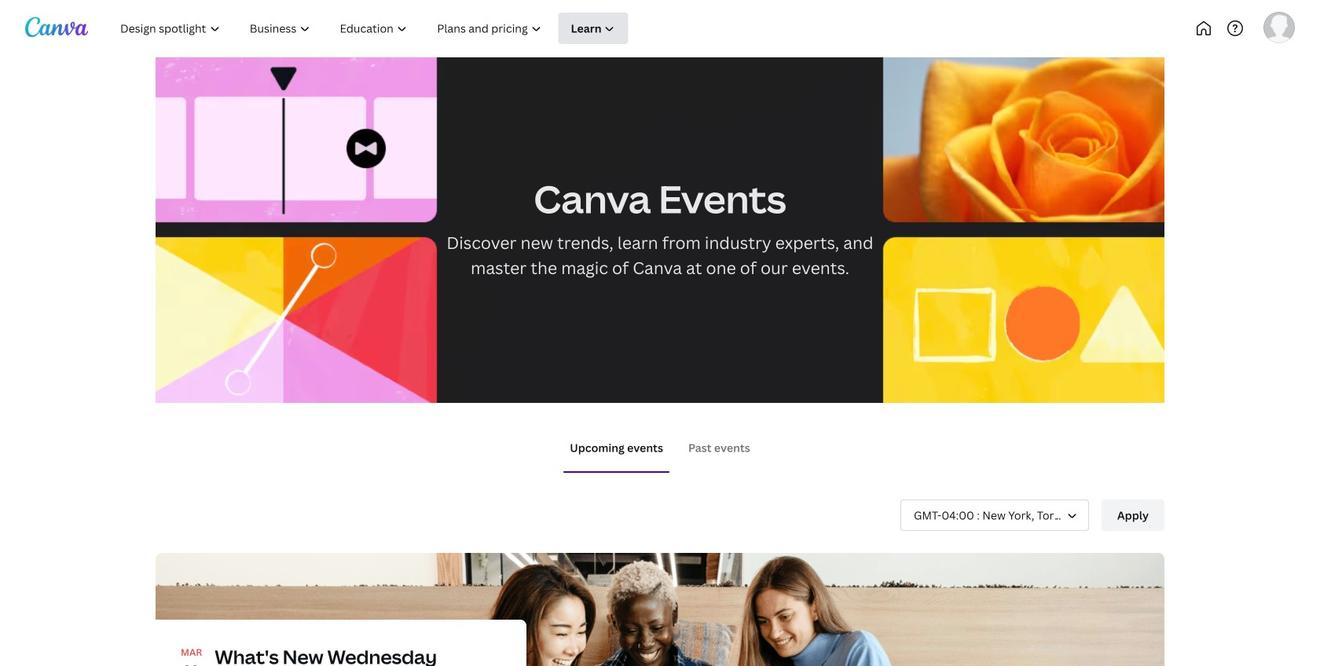 Task type: vqa. For each thing, say whether or not it's contained in the screenshot.
Top level navigation element
yes



Task type: locate. For each thing, give the bounding box(es) containing it.
top level navigation element
[[107, 13, 682, 44]]



